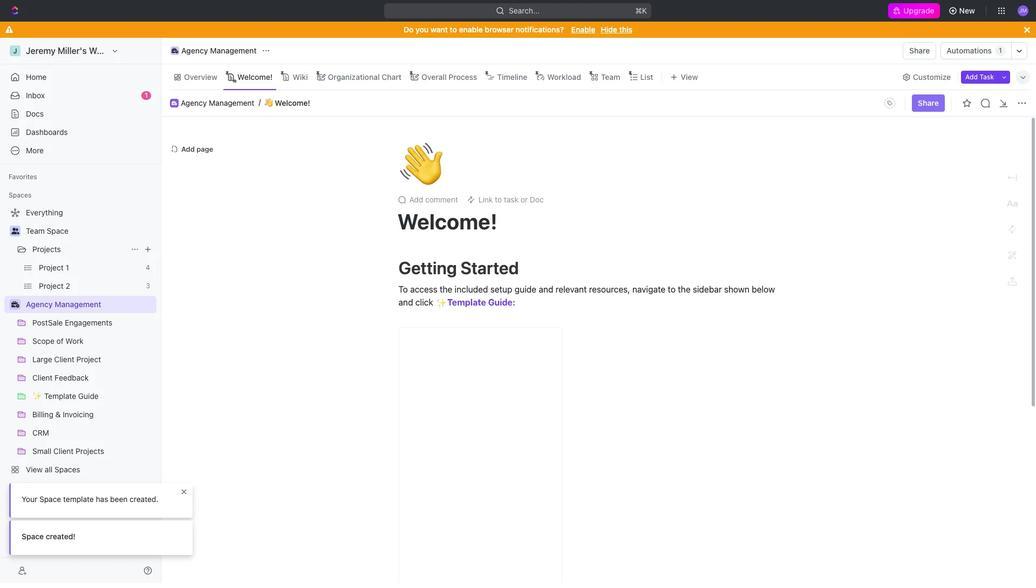 Task type: vqa. For each thing, say whether or not it's contained in the screenshot.
View to the bottom
yes



Task type: describe. For each thing, give the bounding box(es) containing it.
guide
[[78, 392, 99, 401]]

add comment
[[410, 195, 458, 204]]

2 horizontal spatial 1
[[1000, 47, 1003, 55]]

2 vertical spatial agency management link
[[26, 296, 154, 313]]

👋 welcome!
[[265, 98, 310, 107]]

you
[[416, 25, 429, 34]]

small
[[32, 447, 51, 456]]

navigate
[[633, 285, 666, 294]]

timeline link
[[495, 69, 528, 85]]

add for add task
[[966, 73, 979, 81]]

link to task or doc button
[[463, 192, 549, 207]]

project 2 link
[[39, 278, 142, 295]]

overview
[[184, 72, 218, 81]]

overall
[[422, 72, 447, 81]]

client for small
[[53, 447, 74, 456]]

more
[[26, 146, 44, 155]]

client for large
[[54, 355, 74, 364]]

created.
[[130, 495, 158, 504]]

client feedback link
[[32, 369, 154, 387]]

space created!
[[22, 532, 76, 541]]

resources,
[[590, 285, 631, 294]]

3
[[146, 282, 150, 290]]

has
[[96, 495, 108, 504]]

2 the from the left
[[678, 285, 691, 294]]

1 vertical spatial agency management link
[[181, 98, 255, 108]]

0 horizontal spatial and
[[399, 298, 413, 307]]

1 the from the left
[[440, 285, 453, 294]]

work
[[66, 336, 84, 346]]

your
[[22, 495, 37, 504]]

task
[[980, 73, 995, 81]]

add for add page
[[181, 144, 195, 153]]

below
[[752, 285, 776, 294]]

jeremy
[[26, 46, 56, 56]]

agency for agency management link to the middle
[[181, 98, 207, 107]]

client feedback
[[32, 373, 89, 382]]

billing & invoicing link
[[32, 406, 154, 423]]

1 vertical spatial spaces
[[55, 465, 80, 474]]

project 1
[[39, 263, 69, 272]]

jeremy miller's workspace, , element
[[10, 45, 21, 56]]

created!
[[46, 532, 76, 541]]

✨ template guide
[[32, 392, 99, 401]]

✨ template guide link
[[32, 388, 154, 405]]

want
[[431, 25, 448, 34]]

add task button
[[962, 70, 999, 83]]

project 2
[[39, 281, 70, 291]]

workload
[[548, 72, 582, 81]]

hide
[[601, 25, 618, 34]]

scope of work
[[32, 336, 84, 346]]

workspace
[[89, 46, 134, 56]]

👋 button
[[398, 139, 445, 190]]

0 vertical spatial agency management link
[[168, 44, 260, 57]]

share inside share button
[[910, 46, 931, 55]]

access
[[411, 285, 438, 294]]

2
[[66, 281, 70, 291]]

sidebar
[[693, 285, 722, 294]]

welcome! link
[[235, 69, 273, 85]]

template for guide
[[44, 392, 76, 401]]

been
[[110, 495, 128, 504]]

view all spaces
[[26, 465, 80, 474]]

0 vertical spatial and
[[539, 285, 554, 294]]

0 horizontal spatial projects
[[32, 245, 61, 254]]

✨ template guide:
[[436, 298, 516, 308]]

included
[[455, 285, 488, 294]]

view button
[[667, 64, 702, 90]]

dropdown menu image
[[882, 95, 899, 112]]

project for project 2
[[39, 281, 64, 291]]

add task
[[966, 73, 995, 81]]

create space link
[[4, 480, 154, 497]]

relevant
[[556, 285, 587, 294]]

client inside client feedback link
[[32, 373, 53, 382]]

view for view all spaces
[[26, 465, 43, 474]]

search...
[[510, 6, 540, 15]]

customize button
[[900, 69, 955, 85]]

more button
[[4, 142, 157, 159]]

or
[[521, 195, 528, 204]]

large
[[32, 355, 52, 364]]

2 vertical spatial project
[[76, 355, 101, 364]]

template
[[63, 495, 94, 504]]

wiki link
[[291, 69, 308, 85]]

comment
[[426, 195, 458, 204]]

✨ for ✨ template guide
[[32, 392, 42, 401]]

getting started
[[399, 258, 519, 278]]

guide:
[[489, 298, 516, 307]]

of
[[56, 336, 64, 346]]

0 horizontal spatial to
[[450, 25, 457, 34]]

projects link
[[32, 241, 126, 258]]

sidebar navigation
[[0, 38, 164, 583]]

postsale engagements link
[[32, 314, 154, 332]]

create
[[26, 483, 49, 493]]

0 vertical spatial welcome!
[[238, 72, 273, 81]]

home
[[26, 72, 47, 82]]

view all spaces link
[[4, 461, 154, 479]]

new
[[960, 6, 976, 15]]

miller's
[[58, 46, 87, 56]]

postsale engagements
[[32, 318, 113, 327]]

notifications?
[[516, 25, 564, 34]]

1 vertical spatial projects
[[76, 447, 104, 456]]

billing & invoicing
[[32, 410, 94, 419]]

to inside to access the included setup guide and relevant resources, navigate to the sidebar shown below and click
[[668, 285, 676, 294]]

share button
[[904, 42, 937, 59]]

project for project 1
[[39, 263, 64, 272]]

everything link
[[4, 204, 154, 221]]

✨ for ✨ template guide:
[[436, 299, 447, 308]]

project 1 link
[[39, 259, 142, 277]]

jm button
[[1015, 2, 1033, 19]]

docs link
[[4, 105, 157, 123]]

add page
[[181, 144, 213, 153]]

business time image
[[172, 48, 178, 53]]

jeremy miller's workspace
[[26, 46, 134, 56]]

inbox
[[26, 91, 45, 100]]

feedback
[[55, 373, 89, 382]]



Task type: locate. For each thing, give the bounding box(es) containing it.
team left the list link
[[602, 72, 621, 81]]

welcome! down comment
[[398, 208, 498, 234]]

postsale
[[32, 318, 63, 327]]

view inside view all spaces link
[[26, 465, 43, 474]]

project
[[39, 263, 64, 272], [39, 281, 64, 291], [76, 355, 101, 364]]

management down welcome! link
[[209, 98, 255, 107]]

agency management link up overview
[[168, 44, 260, 57]]

0 vertical spatial share
[[910, 46, 931, 55]]

0 vertical spatial business time image
[[172, 101, 177, 105]]

0 horizontal spatial business time image
[[11, 301, 19, 308]]

agency management down the 2
[[26, 300, 101, 309]]

1 horizontal spatial spaces
[[55, 465, 80, 474]]

overall process link
[[420, 69, 478, 85]]

0 vertical spatial ✨
[[436, 299, 447, 308]]

to right 'navigate'
[[668, 285, 676, 294]]

2 vertical spatial to
[[668, 285, 676, 294]]

0 horizontal spatial team
[[26, 226, 45, 235]]

agency down overview link
[[181, 98, 207, 107]]

spaces down favorites button
[[9, 191, 32, 199]]

doc
[[530, 195, 544, 204]]

0 horizontal spatial view
[[26, 465, 43, 474]]

list link
[[639, 69, 654, 85]]

0 vertical spatial project
[[39, 263, 64, 272]]

project down scope of work link
[[76, 355, 101, 364]]

getting
[[399, 258, 457, 278]]

and down to
[[399, 298, 413, 307]]

user group image
[[11, 228, 19, 234]]

team inside sidebar navigation
[[26, 226, 45, 235]]

overall process
[[422, 72, 478, 81]]

0 horizontal spatial the
[[440, 285, 453, 294]]

the left sidebar
[[678, 285, 691, 294]]

agency management inside sidebar navigation
[[26, 300, 101, 309]]

0 horizontal spatial spaces
[[9, 191, 32, 199]]

shown
[[725, 285, 750, 294]]

organizational
[[328, 72, 380, 81]]

agency for the bottom agency management link
[[26, 300, 53, 309]]

2 vertical spatial agency management
[[26, 300, 101, 309]]

⌘k
[[636, 6, 648, 15]]

space down everything
[[47, 226, 69, 235]]

1 vertical spatial 1
[[145, 91, 148, 99]]

and right guide
[[539, 285, 554, 294]]

2 vertical spatial agency
[[26, 300, 53, 309]]

home link
[[4, 69, 157, 86]]

space for team
[[47, 226, 69, 235]]

tree inside sidebar navigation
[[4, 204, 157, 497]]

tree containing everything
[[4, 204, 157, 497]]

to right 'link'
[[495, 195, 502, 204]]

add for add comment
[[410, 195, 424, 204]]

2 horizontal spatial welcome!
[[398, 208, 498, 234]]

agency right business time icon
[[181, 46, 208, 55]]

space down create space
[[39, 495, 61, 504]]

to inside 'link to task or doc' dropdown button
[[495, 195, 502, 204]]

1 vertical spatial business time image
[[11, 301, 19, 308]]

0 vertical spatial 👋
[[265, 99, 273, 107]]

billing
[[32, 410, 53, 419]]

j
[[13, 47, 17, 55]]

to
[[399, 285, 408, 294]]

1 horizontal spatial welcome!
[[275, 98, 310, 107]]

template down included on the left
[[448, 298, 486, 307]]

client inside small client projects link
[[53, 447, 74, 456]]

1 vertical spatial agency
[[181, 98, 207, 107]]

jm
[[1020, 7, 1028, 14]]

add left page
[[181, 144, 195, 153]]

view right list
[[681, 72, 699, 81]]

view inside view button
[[681, 72, 699, 81]]

overview link
[[182, 69, 218, 85]]

1 vertical spatial project
[[39, 281, 64, 291]]

setup
[[491, 285, 513, 294]]

template inside sidebar navigation
[[44, 392, 76, 401]]

engagements
[[65, 318, 113, 327]]

guide
[[515, 285, 537, 294]]

organizational chart link
[[326, 69, 402, 85]]

2 vertical spatial add
[[410, 195, 424, 204]]

large client project link
[[32, 351, 154, 368]]

chart
[[382, 72, 402, 81]]

0 vertical spatial management
[[210, 46, 257, 55]]

projects down crm link
[[76, 447, 104, 456]]

share up customize button
[[910, 46, 931, 55]]

1 horizontal spatial projects
[[76, 447, 104, 456]]

favorites
[[9, 173, 37, 181]]

0 horizontal spatial ✨
[[32, 392, 42, 401]]

process
[[449, 72, 478, 81]]

list
[[641, 72, 654, 81]]

1 horizontal spatial to
[[495, 195, 502, 204]]

and
[[539, 285, 554, 294], [399, 298, 413, 307]]

projects down team space
[[32, 245, 61, 254]]

2 vertical spatial client
[[53, 447, 74, 456]]

agency
[[181, 46, 208, 55], [181, 98, 207, 107], [26, 300, 53, 309]]

1 horizontal spatial template
[[448, 298, 486, 307]]

view for view
[[681, 72, 699, 81]]

add left task
[[966, 73, 979, 81]]

team
[[602, 72, 621, 81], [26, 226, 45, 235]]

1 horizontal spatial team
[[602, 72, 621, 81]]

business time image for the bottom agency management link
[[11, 301, 19, 308]]

0 vertical spatial view
[[681, 72, 699, 81]]

agency up the postsale
[[26, 300, 53, 309]]

task
[[504, 195, 519, 204]]

project left the 2
[[39, 281, 64, 291]]

agency management link
[[168, 44, 260, 57], [181, 98, 255, 108], [26, 296, 154, 313]]

space for your
[[39, 495, 61, 504]]

0 vertical spatial team
[[602, 72, 621, 81]]

0 vertical spatial spaces
[[9, 191, 32, 199]]

click
[[416, 298, 434, 307]]

welcome! down wiki link
[[275, 98, 310, 107]]

docs
[[26, 109, 44, 118]]

0 vertical spatial projects
[[32, 245, 61, 254]]

2 vertical spatial management
[[55, 300, 101, 309]]

space left the created!
[[22, 532, 44, 541]]

this
[[620, 25, 633, 34]]

management up postsale engagements
[[55, 300, 101, 309]]

project inside "link"
[[39, 263, 64, 272]]

1 vertical spatial add
[[181, 144, 195, 153]]

client
[[54, 355, 74, 364], [32, 373, 53, 382], [53, 447, 74, 456]]

template down client feedback
[[44, 392, 76, 401]]

template
[[448, 298, 486, 307], [44, 392, 76, 401]]

0 vertical spatial add
[[966, 73, 979, 81]]

agency management link down overview
[[181, 98, 255, 108]]

agency management down overview
[[181, 98, 255, 107]]

👋 up add comment
[[400, 139, 443, 190]]

✨ inside ✨ template guide:
[[436, 299, 447, 308]]

space up template
[[51, 483, 73, 493]]

add left comment
[[410, 195, 424, 204]]

space for create
[[51, 483, 73, 493]]

template for guide:
[[448, 298, 486, 307]]

upgrade
[[904, 6, 935, 15]]

client inside large client project link
[[54, 355, 74, 364]]

👋 inside 👋 welcome!
[[265, 99, 273, 107]]

0 horizontal spatial 👋
[[265, 99, 273, 107]]

0 horizontal spatial 1
[[66, 263, 69, 272]]

client down large
[[32, 373, 53, 382]]

welcome!
[[238, 72, 273, 81], [275, 98, 310, 107], [398, 208, 498, 234]]

team for team
[[602, 72, 621, 81]]

1 horizontal spatial business time image
[[172, 101, 177, 105]]

add inside button
[[966, 73, 979, 81]]

1 vertical spatial team
[[26, 226, 45, 235]]

agency management for the bottom agency management link
[[26, 300, 101, 309]]

👋 down welcome! link
[[265, 99, 273, 107]]

upgrade link
[[889, 3, 941, 18]]

2 vertical spatial 1
[[66, 263, 69, 272]]

1 horizontal spatial 1
[[145, 91, 148, 99]]

1 horizontal spatial view
[[681, 72, 699, 81]]

tree
[[4, 204, 157, 497]]

welcome! up 👋 welcome! at the top left
[[238, 72, 273, 81]]

2 horizontal spatial to
[[668, 285, 676, 294]]

browser
[[485, 25, 514, 34]]

share down customize button
[[919, 98, 940, 107]]

1 vertical spatial 👋
[[400, 139, 443, 190]]

2 horizontal spatial add
[[966, 73, 979, 81]]

business time image for agency management link to the middle
[[172, 101, 177, 105]]

1 vertical spatial to
[[495, 195, 502, 204]]

2 vertical spatial welcome!
[[398, 208, 498, 234]]

1 vertical spatial welcome!
[[275, 98, 310, 107]]

1 vertical spatial template
[[44, 392, 76, 401]]

agency management up overview
[[181, 46, 257, 55]]

team space link
[[26, 223, 154, 240]]

new button
[[945, 2, 982, 19]]

1 horizontal spatial the
[[678, 285, 691, 294]]

to
[[450, 25, 457, 34], [495, 195, 502, 204], [668, 285, 676, 294]]

the right access
[[440, 285, 453, 294]]

1 horizontal spatial ✨
[[436, 299, 447, 308]]

your space template  has been created.
[[22, 495, 158, 504]]

0 vertical spatial template
[[448, 298, 486, 307]]

started
[[461, 258, 519, 278]]

1 horizontal spatial and
[[539, 285, 554, 294]]

agency management link up engagements
[[26, 296, 154, 313]]

workload link
[[546, 69, 582, 85]]

scope
[[32, 336, 54, 346]]

invoicing
[[63, 410, 94, 419]]

👋
[[265, 99, 273, 107], [400, 139, 443, 190]]

✨
[[436, 299, 447, 308], [32, 392, 42, 401]]

1 vertical spatial view
[[26, 465, 43, 474]]

to access the included setup guide and relevant resources, navigate to the sidebar shown below and click
[[399, 285, 778, 307]]

✨ up billing
[[32, 392, 42, 401]]

team space
[[26, 226, 69, 235]]

create space
[[26, 483, 73, 493]]

0 vertical spatial client
[[54, 355, 74, 364]]

client up client feedback
[[54, 355, 74, 364]]

0 vertical spatial agency
[[181, 46, 208, 55]]

0 vertical spatial to
[[450, 25, 457, 34]]

1 horizontal spatial add
[[410, 195, 424, 204]]

spaces down small client projects at the bottom left of the page
[[55, 465, 80, 474]]

small client projects
[[32, 447, 104, 456]]

0 horizontal spatial welcome!
[[238, 72, 273, 81]]

to right want
[[450, 25, 457, 34]]

wiki
[[293, 72, 308, 81]]

4
[[146, 264, 150, 272]]

👋 for 👋 welcome!
[[265, 99, 273, 107]]

1 vertical spatial and
[[399, 298, 413, 307]]

👋 for 👋
[[400, 139, 443, 190]]

✨ right click
[[436, 299, 447, 308]]

do you want to enable browser notifications? enable hide this
[[404, 25, 633, 34]]

all
[[45, 465, 53, 474]]

dashboards link
[[4, 124, 157, 141]]

link
[[479, 195, 493, 204]]

projects
[[32, 245, 61, 254], [76, 447, 104, 456]]

template inside ✨ template guide:
[[448, 298, 486, 307]]

1 vertical spatial share
[[919, 98, 940, 107]]

view
[[681, 72, 699, 81], [26, 465, 43, 474]]

0 horizontal spatial add
[[181, 144, 195, 153]]

the
[[440, 285, 453, 294], [678, 285, 691, 294]]

1 vertical spatial client
[[32, 373, 53, 382]]

share
[[910, 46, 931, 55], [919, 98, 940, 107]]

team right user group image
[[26, 226, 45, 235]]

0 horizontal spatial template
[[44, 392, 76, 401]]

project up project 2
[[39, 263, 64, 272]]

1 vertical spatial ✨
[[32, 392, 42, 401]]

1 inside "link"
[[66, 263, 69, 272]]

agency inside sidebar navigation
[[26, 300, 53, 309]]

large client project
[[32, 355, 101, 364]]

management up welcome! link
[[210, 46, 257, 55]]

page
[[197, 144, 213, 153]]

agency management for agency management link to the middle
[[181, 98, 255, 107]]

1 horizontal spatial 👋
[[400, 139, 443, 190]]

✨ inside sidebar navigation
[[32, 392, 42, 401]]

client up view all spaces
[[53, 447, 74, 456]]

1 vertical spatial management
[[209, 98, 255, 107]]

0 vertical spatial 1
[[1000, 47, 1003, 55]]

small client projects link
[[32, 443, 154, 460]]

view left all
[[26, 465, 43, 474]]

business time image
[[172, 101, 177, 105], [11, 301, 19, 308]]

1 vertical spatial agency management
[[181, 98, 255, 107]]

0 vertical spatial agency management
[[181, 46, 257, 55]]

enable
[[459, 25, 483, 34]]

team for team space
[[26, 226, 45, 235]]

management inside sidebar navigation
[[55, 300, 101, 309]]



